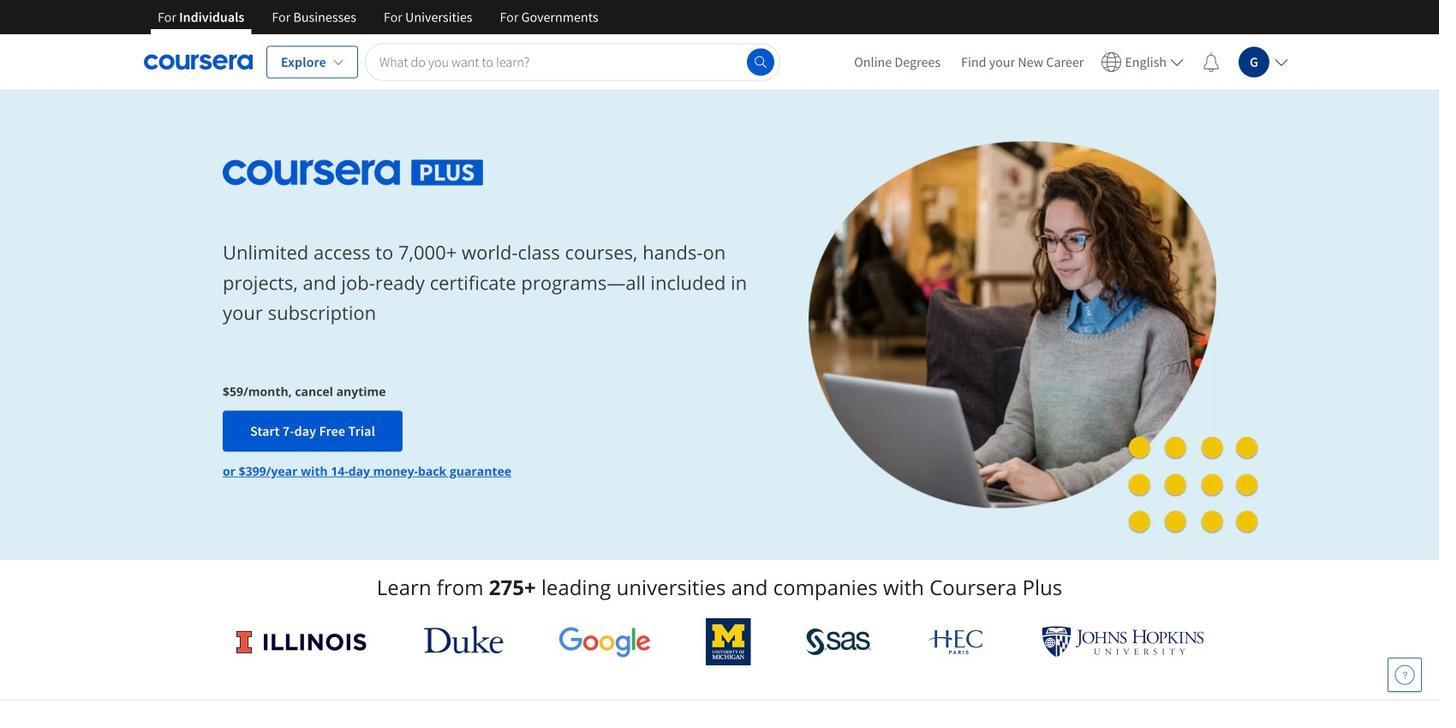 Task type: describe. For each thing, give the bounding box(es) containing it.
help center image
[[1395, 665, 1416, 686]]

coursera plus image
[[223, 160, 484, 186]]

coursera image
[[144, 48, 253, 76]]

university of illinois at urbana-champaign image
[[235, 629, 369, 656]]

What do you want to learn? text field
[[365, 43, 781, 81]]



Task type: locate. For each thing, give the bounding box(es) containing it.
hec paris image
[[927, 625, 987, 660]]

google image
[[559, 626, 651, 658]]

duke university image
[[424, 626, 504, 654]]

johns hopkins university image
[[1042, 626, 1205, 658]]

university of michigan image
[[706, 619, 751, 666]]

banner navigation
[[144, 0, 612, 34]]

sas image
[[806, 629, 872, 656]]

None search field
[[365, 43, 781, 81]]



Task type: vqa. For each thing, say whether or not it's contained in the screenshot.
left Contact
no



